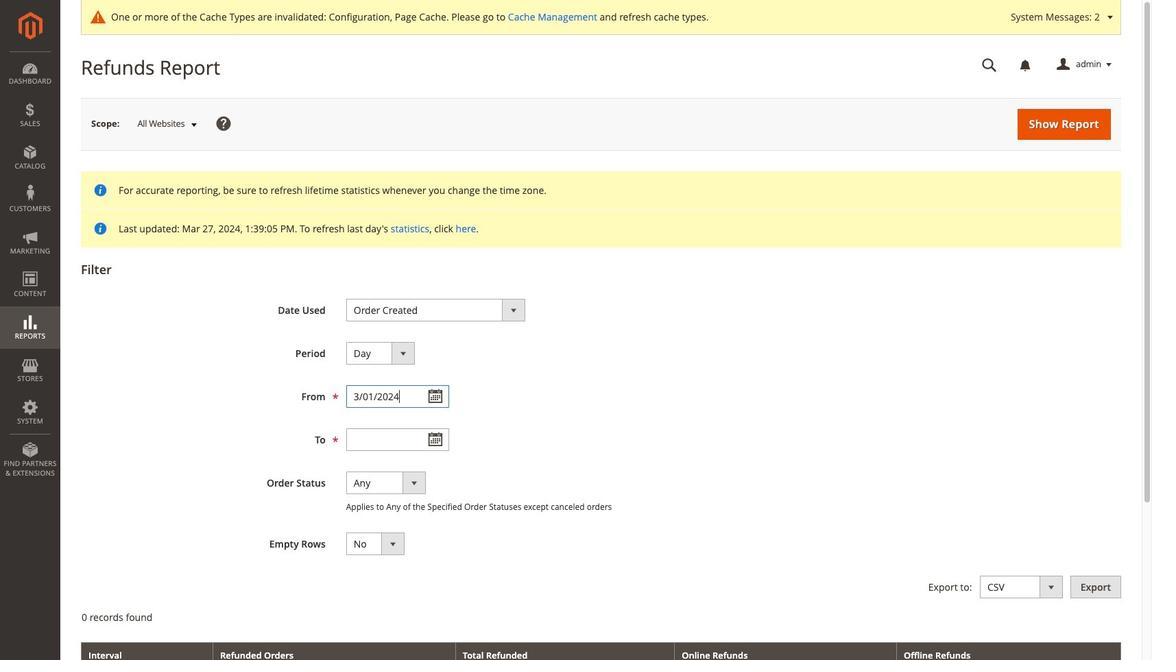 Task type: locate. For each thing, give the bounding box(es) containing it.
None text field
[[973, 53, 1007, 77]]

menu bar
[[0, 51, 60, 485]]

None text field
[[346, 385, 449, 408], [346, 429, 449, 451], [346, 385, 449, 408], [346, 429, 449, 451]]

magento admin panel image
[[18, 12, 42, 40]]



